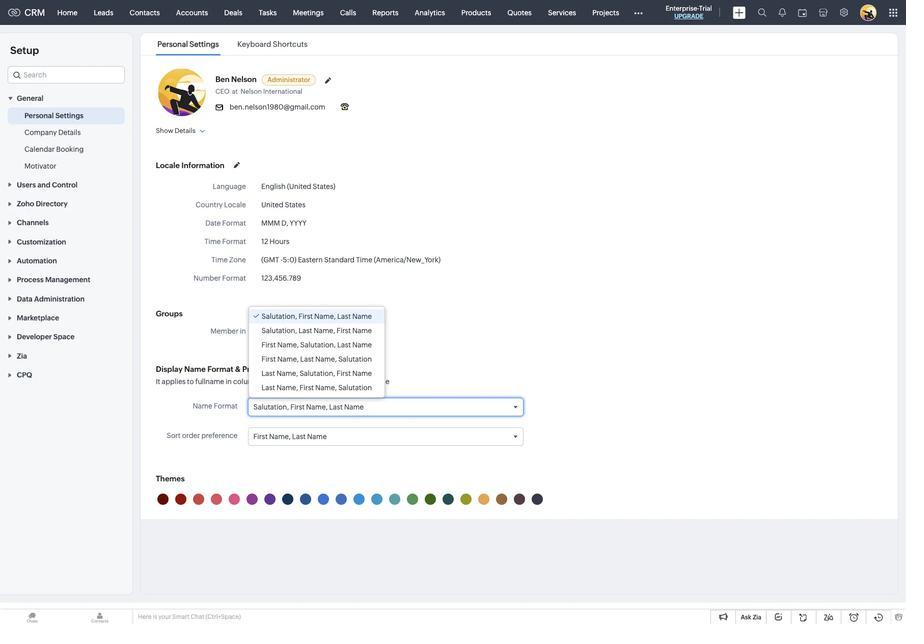 Task type: vqa. For each thing, say whether or not it's contained in the screenshot.


Task type: locate. For each thing, give the bounding box(es) containing it.
name down last name, first name, salutation
[[307, 433, 327, 441]]

preference
[[202, 432, 238, 440]]

salutation up salutation, first name, last name field
[[339, 384, 372, 392]]

d,
[[282, 219, 289, 227]]

1 vertical spatial zia
[[753, 614, 762, 621]]

enterprise-trial upgrade
[[666, 5, 713, 20]]

1 vertical spatial salutation, first name, last name
[[254, 403, 364, 411]]

0 vertical spatial personal
[[158, 40, 188, 48]]

english
[[262, 183, 286, 191]]

name down 'fullname'
[[193, 402, 213, 410]]

personal settings link up company details link
[[24, 111, 84, 121]]

nelson up at
[[231, 75, 257, 84]]

(america/new_york)
[[374, 256, 441, 264]]

format
[[222, 219, 246, 227], [222, 238, 246, 246], [222, 274, 246, 282], [208, 365, 234, 374], [214, 402, 238, 410]]

signals element
[[773, 0, 793, 25]]

first name, last name, salutation
[[262, 355, 372, 363]]

time down date
[[205, 238, 221, 246]]

personal up company
[[24, 112, 54, 120]]

developer space
[[17, 333, 75, 341]]

ask zia
[[741, 614, 762, 621]]

name down user
[[344, 403, 364, 411]]

1 vertical spatial personal
[[24, 112, 54, 120]]

in left column
[[226, 378, 232, 386]]

settings down accounts link at the left
[[190, 40, 219, 48]]

management
[[45, 276, 90, 284]]

data administration
[[17, 295, 85, 303]]

user
[[355, 378, 370, 386]]

details right show
[[175, 127, 196, 135]]

profile image
[[861, 4, 877, 21]]

search image
[[759, 8, 767, 17]]

general region
[[0, 108, 133, 175]]

salutation, down salutation, last name, first name on the left bottom of page
[[301, 341, 336, 349]]

First Name, Last Name field
[[249, 428, 524, 446]]

customization button
[[0, 232, 133, 251]]

1 horizontal spatial settings
[[190, 40, 219, 48]]

0 horizontal spatial settings
[[55, 112, 84, 120]]

0 vertical spatial locale
[[156, 161, 180, 170]]

salutation, down first name, last name, salutation
[[300, 370, 335, 378]]

personal settings down accounts link at the left
[[158, 40, 219, 48]]

fields
[[322, 378, 340, 386]]

create menu image
[[734, 6, 746, 19]]

column
[[233, 378, 259, 386]]

0 horizontal spatial personal settings link
[[24, 111, 84, 121]]

nelson international link
[[241, 88, 305, 95]]

1 vertical spatial in
[[226, 378, 232, 386]]

channels
[[17, 219, 49, 227]]

personal down "accounts"
[[158, 40, 188, 48]]

accounts
[[176, 8, 208, 17]]

123,456.789
[[262, 274, 302, 282]]

1 vertical spatial personal settings link
[[24, 111, 84, 121]]

personal inside list
[[158, 40, 188, 48]]

services link
[[540, 0, 585, 25]]

crm link
[[8, 7, 45, 18]]

and left user
[[341, 378, 354, 386]]

united
[[262, 201, 284, 209]]

contacts image
[[68, 610, 132, 625]]

1 horizontal spatial personal settings
[[158, 40, 219, 48]]

format down 'fullname'
[[214, 402, 238, 410]]

salutation, first name, last name up salutation, last name, first name on the left bottom of page
[[262, 313, 372, 321]]

1 horizontal spatial details
[[175, 127, 196, 135]]

salutation, first name, last name down last name, first name, salutation
[[254, 403, 364, 411]]

1 horizontal spatial and
[[341, 378, 354, 386]]

(gmt
[[262, 256, 279, 264]]

- right member in
[[262, 327, 264, 335]]

name format
[[193, 402, 238, 410]]

and inside display name format & preferences it applies to fullname in column of list view, lookup fields and user name
[[341, 378, 354, 386]]

name
[[371, 378, 390, 386]]

format for name
[[214, 402, 238, 410]]

1 vertical spatial settings
[[55, 112, 84, 120]]

and right users
[[37, 181, 50, 189]]

1 horizontal spatial in
[[240, 327, 246, 335]]

details inside the general region
[[58, 129, 81, 137]]

name inside salutation, first name, last name field
[[344, 403, 364, 411]]

(united
[[287, 183, 312, 191]]

None field
[[8, 66, 125, 84]]

analytics
[[415, 8, 445, 17]]

1 vertical spatial personal settings
[[24, 112, 84, 120]]

developer
[[17, 333, 52, 341]]

salutation,
[[262, 313, 297, 321], [262, 327, 297, 335], [301, 341, 336, 349], [300, 370, 335, 378], [254, 403, 289, 411]]

zia right ask
[[753, 614, 762, 621]]

last
[[338, 313, 351, 321], [299, 327, 312, 335], [338, 341, 351, 349], [301, 355, 314, 363], [262, 370, 275, 378], [262, 384, 275, 392], [329, 403, 343, 411], [292, 433, 306, 441]]

1 horizontal spatial personal
[[158, 40, 188, 48]]

0 horizontal spatial personal settings
[[24, 112, 84, 120]]

zoho directory button
[[0, 194, 133, 213]]

ceo
[[216, 88, 230, 95]]

sort
[[167, 432, 181, 440]]

name up salutation, last name, first name on the left bottom of page
[[353, 313, 372, 321]]

- right (gmt
[[281, 256, 283, 264]]

settings inside the general region
[[55, 112, 84, 120]]

format down 'zone'
[[222, 274, 246, 282]]

salutation, down list
[[254, 403, 289, 411]]

settings down general dropdown button
[[55, 112, 84, 120]]

format up 'fullname'
[[208, 365, 234, 374]]

details up "booking"
[[58, 129, 81, 137]]

name up to on the left
[[184, 365, 206, 374]]

0 vertical spatial and
[[37, 181, 50, 189]]

fullname
[[196, 378, 224, 386]]

1 vertical spatial locale
[[224, 201, 246, 209]]

details for show details
[[175, 127, 196, 135]]

salutation, down 123,456.789 on the top of the page
[[262, 313, 297, 321]]

salutation, up first name, salutation, last name
[[262, 327, 297, 335]]

number format
[[194, 274, 246, 282]]

mmm
[[262, 219, 280, 227]]

standard
[[325, 256, 355, 264]]

time for time format
[[205, 238, 221, 246]]

settings
[[190, 40, 219, 48], [55, 112, 84, 120]]

0 horizontal spatial in
[[226, 378, 232, 386]]

0 vertical spatial zia
[[17, 352, 27, 360]]

personal settings up company details link
[[24, 112, 84, 120]]

1 vertical spatial and
[[341, 378, 354, 386]]

applies
[[162, 378, 186, 386]]

0 vertical spatial in
[[240, 327, 246, 335]]

0 horizontal spatial personal
[[24, 112, 54, 120]]

zia up cpq on the left of page
[[17, 352, 27, 360]]

0 horizontal spatial details
[[58, 129, 81, 137]]

country locale
[[196, 201, 246, 209]]

number
[[194, 274, 221, 282]]

0 horizontal spatial -
[[262, 327, 264, 335]]

first name, salutation, last name
[[262, 341, 372, 349]]

information
[[182, 161, 225, 170]]

products link
[[454, 0, 500, 25]]

salutation, first name, last name inside salutation, first name, last name field
[[254, 403, 364, 411]]

salutation for first name, last name, salutation
[[339, 355, 372, 363]]

process management button
[[0, 270, 133, 289]]

personal settings link down accounts link at the left
[[156, 40, 221, 48]]

1 horizontal spatial -
[[281, 256, 283, 264]]

first inside field
[[291, 403, 305, 411]]

projects
[[593, 8, 620, 17]]

0 vertical spatial salutation
[[339, 355, 372, 363]]

0 horizontal spatial zia
[[17, 352, 27, 360]]

users and control button
[[0, 175, 133, 194]]

ceo at nelson international
[[216, 88, 303, 95]]

salutation up user
[[339, 355, 372, 363]]

meetings link
[[285, 0, 332, 25]]

personal inside the general region
[[24, 112, 54, 120]]

process management
[[17, 276, 90, 284]]

crm
[[24, 7, 45, 18]]

1 salutation from the top
[[339, 355, 372, 363]]

time left 'zone'
[[212, 256, 228, 264]]

format up 'zone'
[[222, 238, 246, 246]]

format up the time format
[[222, 219, 246, 227]]

format for number
[[222, 274, 246, 282]]

last inside 'first name, last name' field
[[292, 433, 306, 441]]

salutation, first name, last name
[[262, 313, 372, 321], [254, 403, 364, 411]]

name, inside field
[[306, 403, 328, 411]]

1 vertical spatial nelson
[[241, 88, 262, 95]]

time format
[[205, 238, 246, 246]]

quotes link
[[500, 0, 540, 25]]

tasks link
[[251, 0, 285, 25]]

personal settings link inside list
[[156, 40, 221, 48]]

data administration button
[[0, 289, 133, 308]]

personal
[[158, 40, 188, 48], [24, 112, 54, 120]]

and
[[37, 181, 50, 189], [341, 378, 354, 386]]

0 vertical spatial salutation, first name, last name
[[262, 313, 372, 321]]

member in
[[211, 327, 246, 335]]

list
[[148, 33, 317, 55]]

1 vertical spatial salutation
[[339, 384, 372, 392]]

nelson right at
[[241, 88, 262, 95]]

profile element
[[855, 0, 883, 25]]

0 vertical spatial nelson
[[231, 75, 257, 84]]

0 vertical spatial settings
[[190, 40, 219, 48]]

-
[[281, 256, 283, 264], [262, 327, 264, 335]]

channels button
[[0, 213, 133, 232]]

1 horizontal spatial personal settings link
[[156, 40, 221, 48]]

format inside display name format & preferences it applies to fullname in column of list view, lookup fields and user name
[[208, 365, 234, 374]]

hours
[[270, 238, 290, 246]]

last name, salutation, first name
[[262, 370, 372, 378]]

format for time
[[222, 238, 246, 246]]

locale down show
[[156, 161, 180, 170]]

chats image
[[0, 610, 64, 625]]

personal settings link for keyboard shortcuts link at the top of page
[[156, 40, 221, 48]]

in inside display name format & preferences it applies to fullname in column of list view, lookup fields and user name
[[226, 378, 232, 386]]

tree
[[249, 307, 385, 398]]

calendar
[[24, 145, 55, 154]]

format for date
[[222, 219, 246, 227]]

in right member
[[240, 327, 246, 335]]

2 salutation from the top
[[339, 384, 372, 392]]

settings inside list
[[190, 40, 219, 48]]

here is your smart chat (ctrl+space)
[[138, 614, 241, 621]]

your
[[159, 614, 171, 621]]

Other Modules field
[[628, 4, 650, 21]]

0 horizontal spatial and
[[37, 181, 50, 189]]

products
[[462, 8, 492, 17]]

salutation for last name, first name, salutation
[[339, 384, 372, 392]]

leads link
[[86, 0, 122, 25]]

zia
[[17, 352, 27, 360], [753, 614, 762, 621]]

keyboard
[[238, 40, 271, 48]]

0 vertical spatial personal settings link
[[156, 40, 221, 48]]

0 vertical spatial personal settings
[[158, 40, 219, 48]]

name,
[[315, 313, 336, 321], [314, 327, 335, 335], [278, 341, 299, 349], [278, 355, 299, 363], [316, 355, 337, 363], [277, 370, 298, 378], [277, 384, 298, 392], [316, 384, 337, 392], [306, 403, 328, 411], [269, 433, 291, 441]]

show
[[156, 127, 173, 135]]

eastern
[[298, 256, 323, 264]]

locale down language
[[224, 201, 246, 209]]



Task type: describe. For each thing, give the bounding box(es) containing it.
preferences
[[243, 365, 287, 374]]

last inside salutation, first name, last name field
[[329, 403, 343, 411]]

member
[[211, 327, 239, 335]]

themes
[[156, 475, 185, 483]]

calls
[[340, 8, 356, 17]]

quotes
[[508, 8, 532, 17]]

process
[[17, 276, 44, 284]]

reports link
[[365, 0, 407, 25]]

first inside field
[[254, 433, 268, 441]]

sort order preference
[[167, 432, 238, 440]]

ben
[[216, 75, 230, 84]]

date format
[[206, 219, 246, 227]]

and inside dropdown button
[[37, 181, 50, 189]]

0 vertical spatial -
[[281, 256, 283, 264]]

time for time zone
[[212, 256, 228, 264]]

automation
[[17, 257, 57, 265]]

calendar booking
[[24, 145, 84, 154]]

data
[[17, 295, 33, 303]]

company
[[24, 129, 57, 137]]

1 horizontal spatial zia
[[753, 614, 762, 621]]

name inside display name format & preferences it applies to fullname in column of list view, lookup fields and user name
[[184, 365, 206, 374]]

name up first name, salutation, last name
[[353, 327, 372, 335]]

space
[[53, 333, 75, 341]]

date
[[206, 219, 221, 227]]

chat
[[191, 614, 204, 621]]

analytics link
[[407, 0, 454, 25]]

mmm d, yyyy
[[262, 219, 307, 227]]

english (united states)
[[262, 183, 336, 191]]

contacts link
[[122, 0, 168, 25]]

users and control
[[17, 181, 78, 189]]

here
[[138, 614, 152, 621]]

of
[[260, 378, 267, 386]]

control
[[52, 181, 78, 189]]

1 vertical spatial -
[[262, 327, 264, 335]]

leads
[[94, 8, 113, 17]]

keyboard shortcuts
[[238, 40, 308, 48]]

booking
[[56, 145, 84, 154]]

zia button
[[0, 346, 133, 365]]

reports
[[373, 8, 399, 17]]

company details
[[24, 129, 81, 137]]

view,
[[279, 378, 296, 386]]

deals
[[224, 8, 243, 17]]

name, inside field
[[269, 433, 291, 441]]

salutation, inside field
[[254, 403, 289, 411]]

Search text field
[[8, 67, 124, 83]]

yyyy
[[290, 219, 307, 227]]

country
[[196, 201, 223, 209]]

create menu element
[[727, 0, 752, 25]]

personal settings inside the general region
[[24, 112, 84, 120]]

calendar image
[[799, 8, 808, 17]]

1 horizontal spatial locale
[[224, 201, 246, 209]]

language
[[213, 183, 246, 191]]

Salutation, First Name, Last Name field
[[249, 399, 524, 416]]

5:0)
[[283, 256, 297, 264]]

customization
[[17, 238, 66, 246]]

signals image
[[779, 8, 787, 17]]

name inside 'first name, last name' field
[[307, 433, 327, 441]]

details for company details
[[58, 129, 81, 137]]

projects link
[[585, 0, 628, 25]]

zone
[[229, 256, 246, 264]]

12
[[262, 238, 268, 246]]

at
[[232, 88, 238, 95]]

is
[[153, 614, 157, 621]]

users
[[17, 181, 36, 189]]

show details link
[[156, 127, 205, 135]]

ask
[[741, 614, 752, 621]]

tasks
[[259, 8, 277, 17]]

time right standard
[[356, 256, 373, 264]]

ben.nelson1980@gmail.com
[[230, 103, 326, 111]]

salutation, last name, first name
[[262, 327, 372, 335]]

(gmt -5:0) eastern standard time (america/new_york)
[[262, 256, 441, 264]]

keyboard shortcuts link
[[236, 40, 309, 48]]

lookup
[[297, 378, 320, 386]]

personal settings inside list
[[158, 40, 219, 48]]

smart
[[172, 614, 190, 621]]

directory
[[36, 200, 68, 208]]

zoho directory
[[17, 200, 68, 208]]

zia inside dropdown button
[[17, 352, 27, 360]]

home
[[57, 8, 78, 17]]

marketplace
[[17, 314, 59, 322]]

display name format & preferences it applies to fullname in column of list view, lookup fields and user name
[[156, 365, 390, 386]]

last name, first name, salutation
[[262, 384, 372, 392]]

united states
[[262, 201, 306, 209]]

list containing personal settings
[[148, 33, 317, 55]]

shortcuts
[[273, 40, 308, 48]]

search element
[[752, 0, 773, 25]]

locale information
[[156, 161, 225, 170]]

tree containing salutation, first name, last name
[[249, 307, 385, 398]]

company details link
[[24, 128, 81, 138]]

name right fields at the bottom of page
[[353, 370, 372, 378]]

personal settings link for company details link
[[24, 111, 84, 121]]

setup
[[10, 44, 39, 56]]

0 horizontal spatial locale
[[156, 161, 180, 170]]

(ctrl+space)
[[206, 614, 241, 621]]

time zone
[[212, 256, 246, 264]]

name up user
[[353, 341, 372, 349]]

groups
[[156, 309, 183, 318]]

marketplace button
[[0, 308, 133, 327]]

administration
[[34, 295, 85, 303]]



